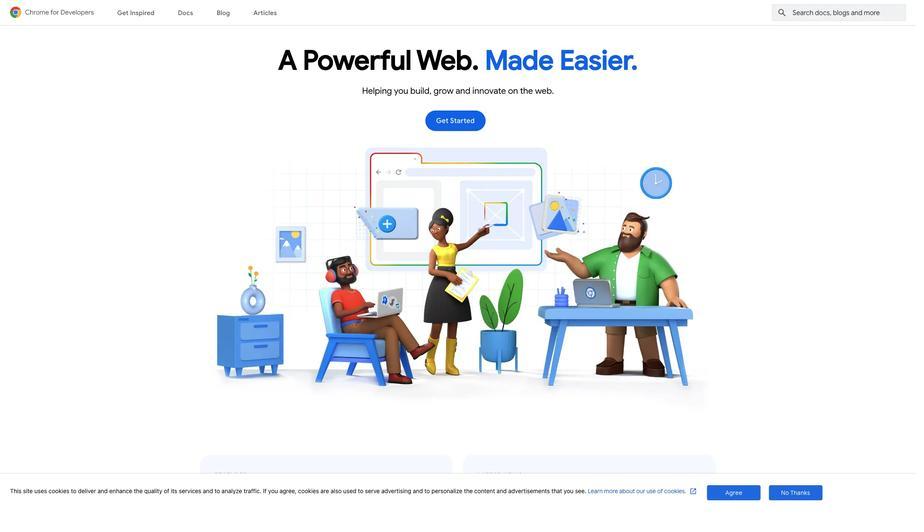 Task type: locate. For each thing, give the bounding box(es) containing it.
site
[[23, 487, 33, 494]]

services
[[179, 487, 201, 494]]

0 horizontal spatial get
[[117, 9, 129, 17]]

personalize
[[432, 487, 463, 494]]

1 of from the left
[[164, 487, 169, 494]]

no thanks button
[[769, 485, 823, 500]]

grow
[[434, 85, 454, 96]]

get started link
[[426, 110, 486, 131]]

cookies right uses at the bottom of the page
[[49, 487, 69, 494]]

articles
[[254, 9, 277, 17]]

get left inspired
[[117, 9, 129, 17]]

cookies left "are"
[[298, 487, 319, 494]]

enhance
[[109, 487, 132, 494]]

2 horizontal spatial the
[[520, 85, 533, 96]]

featured
[[215, 472, 249, 479]]

2 cookies from the left
[[298, 487, 319, 494]]

1 horizontal spatial of
[[658, 487, 663, 495]]

web.
[[535, 85, 554, 96]]

a
[[278, 44, 297, 78]]

to left personalize
[[425, 487, 430, 494]]

no thanks
[[782, 489, 811, 497]]

latest news
[[478, 472, 523, 479]]

the left quality
[[134, 487, 143, 494]]

2 of from the left
[[658, 487, 663, 495]]

the right on
[[520, 85, 533, 96]]

1 to from the left
[[71, 487, 76, 494]]

to left analyze
[[215, 487, 220, 494]]

thanks
[[791, 489, 811, 497]]

to left deliver
[[71, 487, 76, 494]]

helping you build, grow and innovate on the web.
[[362, 85, 554, 96]]

web.
[[417, 44, 479, 78]]

about
[[620, 487, 635, 495]]

learn more about our use of cookies.
[[588, 487, 687, 495]]

get inside chrome developers "navigation"
[[117, 9, 129, 17]]

traffic.
[[244, 487, 262, 494]]

0 vertical spatial get
[[117, 9, 129, 17]]

docs
[[178, 9, 193, 17]]

1 horizontal spatial cookies
[[298, 487, 319, 494]]

more
[[604, 487, 618, 495]]

of
[[164, 487, 169, 494], [658, 487, 663, 495]]

blog link
[[217, 9, 230, 17]]

0 horizontal spatial of
[[164, 487, 169, 494]]

see.
[[575, 487, 587, 494]]

content
[[475, 487, 495, 494]]

you right that
[[564, 487, 574, 494]]

this site uses cookies to deliver and enhance the quality of its services and to analyze traffic. if you agree, cookies are also used to serve advertising and to personalize the content and advertisements that you see.
[[10, 487, 588, 494]]

the left 'content'
[[464, 487, 473, 494]]

agree,
[[280, 487, 297, 494]]

get left "started"
[[436, 116, 449, 125]]

of left its
[[164, 487, 169, 494]]

to
[[71, 487, 76, 494], [215, 487, 220, 494], [358, 487, 364, 494], [425, 487, 430, 494]]

and right grow
[[456, 85, 471, 96]]

agree
[[726, 489, 743, 497]]

blog
[[217, 9, 230, 17]]

learn more about our use of cookies. link
[[585, 484, 701, 499]]

0 horizontal spatial cookies
[[49, 487, 69, 494]]

this
[[10, 487, 21, 494]]

innovate
[[473, 85, 506, 96]]

a powerful web. made easier.
[[278, 44, 638, 78]]

a cartoon-style rendering of a diverse set of people building a website on a whiteboard. image
[[200, 124, 716, 415]]

build,
[[411, 85, 432, 96]]

inspired
[[130, 9, 155, 17]]

and down latest news
[[497, 487, 507, 494]]

1 horizontal spatial get
[[436, 116, 449, 125]]

you right if
[[268, 487, 278, 494]]

to right 'used'
[[358, 487, 364, 494]]

the
[[520, 85, 533, 96], [134, 487, 143, 494], [464, 487, 473, 494]]

of right the use on the bottom
[[658, 487, 663, 495]]

also
[[331, 487, 342, 494]]

used
[[343, 487, 357, 494]]

get started
[[436, 116, 475, 125]]

are
[[321, 487, 329, 494]]

chrome developers navigation
[[10, 3, 907, 22]]

latest
[[478, 472, 502, 479]]

and
[[456, 85, 471, 96], [98, 487, 108, 494], [203, 487, 213, 494], [413, 487, 423, 494], [497, 487, 507, 494]]

1 cookies from the left
[[49, 487, 69, 494]]

you
[[394, 85, 409, 96], [268, 487, 278, 494], [564, 487, 574, 494]]

cookies
[[49, 487, 69, 494], [298, 487, 319, 494]]

1 vertical spatial get
[[436, 116, 449, 125]]

get for get inspired
[[117, 9, 129, 17]]

that
[[552, 487, 562, 494]]

get for get started
[[436, 116, 449, 125]]

you left build,
[[394, 85, 409, 96]]

get
[[117, 9, 129, 17], [436, 116, 449, 125]]



Task type: vqa. For each thing, say whether or not it's contained in the screenshot.
OUR
yes



Task type: describe. For each thing, give the bounding box(es) containing it.
external link image
[[690, 487, 697, 495]]

no
[[782, 489, 790, 497]]

articles link
[[254, 9, 277, 17]]

1 horizontal spatial the
[[464, 487, 473, 494]]

get inspired
[[117, 9, 155, 17]]

if
[[263, 487, 267, 494]]

analyze
[[222, 487, 242, 494]]

made
[[485, 44, 554, 78]]

advertisements
[[509, 487, 550, 494]]

on
[[508, 85, 518, 96]]

news
[[504, 472, 523, 479]]

2 to from the left
[[215, 487, 220, 494]]

developer.chrome.com image
[[10, 5, 94, 20]]

0 horizontal spatial the
[[134, 487, 143, 494]]

uses
[[34, 487, 47, 494]]

and right services
[[203, 487, 213, 494]]

4 to from the left
[[425, 487, 430, 494]]

1 horizontal spatial you
[[394, 85, 409, 96]]

powerful
[[303, 44, 412, 78]]

agree button
[[707, 485, 761, 500]]

Search docs, blogs and more field
[[773, 3, 907, 22]]

learn
[[588, 487, 603, 495]]

easier.
[[560, 44, 638, 78]]

our
[[637, 487, 646, 495]]

serve
[[365, 487, 380, 494]]

use
[[647, 487, 656, 495]]

cookies.
[[665, 487, 687, 495]]

0 horizontal spatial you
[[268, 487, 278, 494]]

open search image
[[778, 8, 788, 18]]

helping
[[362, 85, 392, 96]]

get inspired link
[[117, 9, 155, 17]]

deliver
[[78, 487, 96, 494]]

quality
[[144, 487, 162, 494]]

advertising
[[382, 487, 411, 494]]

started
[[450, 116, 475, 125]]

docs link
[[178, 9, 193, 17]]

and right advertising
[[413, 487, 423, 494]]

and right deliver
[[98, 487, 108, 494]]

its
[[171, 487, 177, 494]]

Search docs, blogs and more text field
[[773, 4, 907, 21]]

3 to from the left
[[358, 487, 364, 494]]

2 horizontal spatial you
[[564, 487, 574, 494]]



